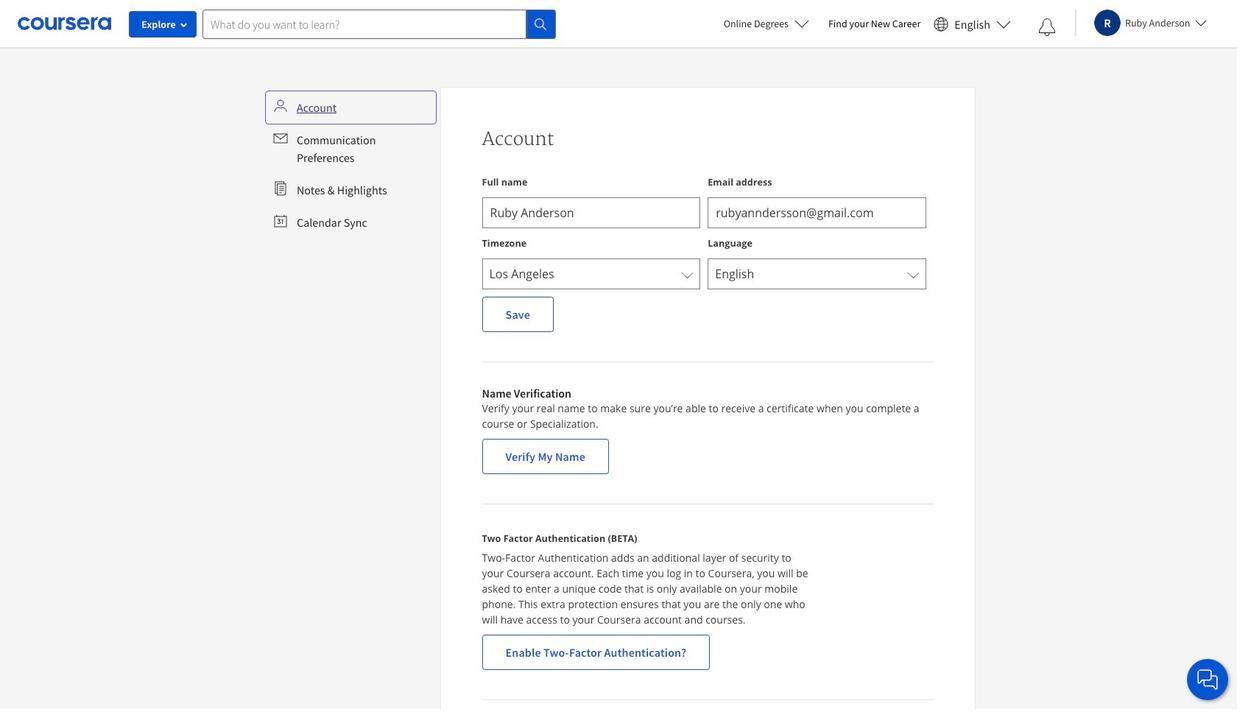 Task type: vqa. For each thing, say whether or not it's contained in the screenshot.
menu
yes



Task type: locate. For each thing, give the bounding box(es) containing it.
None text field
[[708, 197, 927, 228]]

coursera image
[[18, 12, 111, 36]]

None text field
[[482, 197, 701, 228]]

None search field
[[203, 9, 556, 39]]

menu
[[267, 93, 434, 237]]



Task type: describe. For each thing, give the bounding box(es) containing it.
What do you want to learn? text field
[[203, 9, 527, 39]]



